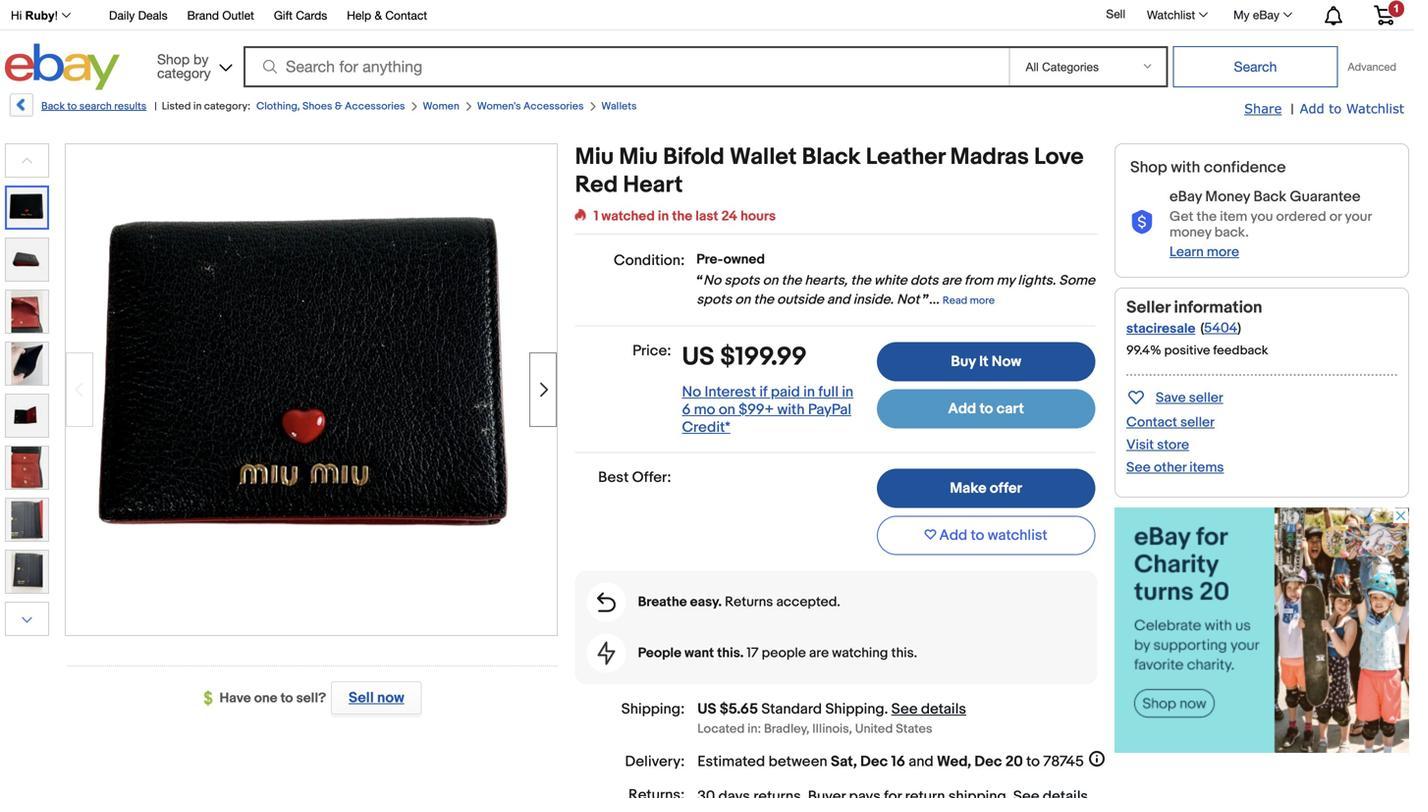 Task type: locate. For each thing, give the bounding box(es) containing it.
1 vertical spatial 1
[[594, 208, 599, 225]]

sell inside account navigation
[[1107, 7, 1126, 21]]

shop right love
[[1131, 158, 1168, 177]]

brand outlet link
[[187, 5, 254, 27]]

miu right red
[[619, 143, 658, 171]]

miu
[[575, 143, 614, 171], [619, 143, 658, 171]]

sell left 'now'
[[349, 690, 374, 707]]

best
[[598, 469, 629, 487]]

leather
[[866, 143, 945, 171]]

no down pre-
[[704, 273, 721, 289]]

to left watchlist at the bottom of the page
[[971, 527, 985, 545]]

0 horizontal spatial shop
[[157, 51, 190, 67]]

daily
[[109, 8, 135, 22]]

0 horizontal spatial with
[[778, 401, 805, 419]]

seller for contact
[[1181, 415, 1215, 431]]

help & contact
[[347, 8, 427, 22]]

0 vertical spatial on
[[763, 273, 779, 289]]

are right people at the right of page
[[809, 645, 829, 662]]

0 horizontal spatial see
[[892, 701, 918, 719]]

this. left 17
[[717, 645, 744, 662]]

2 vertical spatial add
[[940, 527, 968, 545]]

to right one
[[281, 691, 293, 707]]

no inside no interest if paid in full in 6 mo on $99+ with paypal credit*
[[682, 384, 702, 401]]

0 horizontal spatial contact
[[385, 8, 427, 22]]

see inside us $199.99 main content
[[892, 701, 918, 719]]

see down visit
[[1127, 460, 1151, 476]]

in
[[193, 100, 202, 113], [658, 208, 669, 225], [804, 384, 815, 401], [842, 384, 854, 401]]

1 vertical spatial back
[[1254, 188, 1287, 206]]

0 vertical spatial and
[[827, 292, 850, 308]]

0 vertical spatial us
[[682, 342, 715, 373]]

1 down red
[[594, 208, 599, 225]]

have
[[220, 691, 251, 707]]

2 vertical spatial on
[[719, 401, 736, 419]]

1 horizontal spatial back
[[1254, 188, 1287, 206]]

shop
[[157, 51, 190, 67], [1131, 158, 1168, 177]]

)
[[1238, 320, 1242, 337]]

picture 8 of 23 image
[[6, 551, 48, 593]]

1 vertical spatial more
[[970, 295, 995, 307]]

interest
[[705, 384, 756, 401]]

1 inside account navigation
[[1394, 2, 1400, 14]]

delivery:
[[625, 753, 685, 771]]

1 vertical spatial watchlist
[[1347, 101, 1405, 116]]

ebay up get
[[1170, 188, 1202, 206]]

with details__icon image left the people
[[598, 642, 616, 665]]

more down back.
[[1207, 244, 1240, 261]]

0 vertical spatial see
[[1127, 460, 1151, 476]]

0 horizontal spatial |
[[154, 100, 157, 113]]

condition:
[[614, 252, 685, 270]]

1 horizontal spatial and
[[909, 753, 934, 771]]

us
[[682, 342, 715, 373], [698, 701, 717, 719]]

1 horizontal spatial accessories
[[524, 100, 584, 113]]

the inside ebay money back guarantee get the item you ordered or your money back. learn more
[[1197, 209, 1217, 225]]

1 vertical spatial sell
[[349, 690, 374, 707]]

deals
[[138, 8, 168, 22]]

in down 'heart'
[[658, 208, 669, 225]]

shop by category button
[[148, 44, 237, 86]]

visit
[[1127, 437, 1154, 454]]

brand outlet
[[187, 8, 254, 22]]

accessories right shoes
[[345, 100, 405, 113]]

contact right help
[[385, 8, 427, 22]]

78745
[[1044, 753, 1084, 771]]

guarantee
[[1290, 188, 1361, 206]]

heart
[[623, 171, 683, 199]]

0 vertical spatial contact
[[385, 8, 427, 22]]

are inside " no spots on the hearts, the white dots are from my lights. some spots on the outside and inside. not
[[942, 273, 962, 289]]

offer
[[990, 480, 1023, 497]]

have one to sell?
[[220, 691, 326, 707]]

save seller button
[[1127, 386, 1224, 409]]

my
[[1234, 8, 1250, 22]]

us up located
[[698, 701, 717, 719]]

between
[[769, 753, 828, 771]]

1 vertical spatial and
[[909, 753, 934, 771]]

add inside share | add to watchlist
[[1300, 101, 1325, 116]]

1 vertical spatial spots
[[697, 292, 732, 308]]

confidence
[[1204, 158, 1287, 177]]

last
[[696, 208, 719, 225]]

0 horizontal spatial miu
[[575, 143, 614, 171]]

" no spots on the hearts, the white dots are from my lights. some spots on the outside and inside. not
[[697, 273, 1095, 308]]

0 vertical spatial more
[[1207, 244, 1240, 261]]

add for add to cart
[[948, 400, 977, 418]]

seller inside contact seller visit store see other items
[[1181, 415, 1215, 431]]

0 horizontal spatial watchlist
[[1147, 8, 1196, 22]]

sat,
[[831, 753, 857, 771]]

advanced
[[1348, 60, 1397, 73]]

shop by category banner
[[0, 0, 1410, 95]]

0 horizontal spatial accessories
[[345, 100, 405, 113]]

& right shoes
[[335, 100, 343, 113]]

buy it now
[[951, 353, 1022, 371]]

seller right save
[[1189, 390, 1224, 407]]

0 vertical spatial ebay
[[1253, 8, 1280, 22]]

0 horizontal spatial are
[[809, 645, 829, 662]]

0 horizontal spatial more
[[970, 295, 995, 307]]

| left listed
[[154, 100, 157, 113]]

None submit
[[1173, 46, 1338, 87]]

sell left watchlist link
[[1107, 7, 1126, 21]]

category
[[157, 65, 211, 81]]

with right if
[[778, 401, 805, 419]]

1 horizontal spatial more
[[1207, 244, 1240, 261]]

1 horizontal spatial 1
[[1394, 2, 1400, 14]]

0 horizontal spatial dec
[[861, 753, 888, 771]]

1 horizontal spatial miu
[[619, 143, 658, 171]]

back up you
[[1254, 188, 1287, 206]]

to left cart
[[980, 400, 994, 418]]

1 horizontal spatial this.
[[892, 645, 918, 662]]

dec left the 16
[[861, 753, 888, 771]]

the up inside.
[[851, 273, 871, 289]]

seller
[[1127, 298, 1171, 318]]

contact up visit store link
[[1127, 415, 1178, 431]]

more down from
[[970, 295, 995, 307]]

advertisement region
[[1115, 508, 1410, 753]]

1 vertical spatial see
[[892, 701, 918, 719]]

miu down wallets link on the top left of the page
[[575, 143, 614, 171]]

us right price:
[[682, 342, 715, 373]]

1 horizontal spatial |
[[1291, 101, 1294, 118]]

0 vertical spatial sell
[[1107, 7, 1126, 21]]

1 link
[[1363, 0, 1407, 28]]

1 vertical spatial ebay
[[1170, 188, 1202, 206]]

or
[[1330, 209, 1342, 225]]

seller down save seller at the right
[[1181, 415, 1215, 431]]

women's accessories
[[477, 100, 584, 113]]

| right share button
[[1291, 101, 1294, 118]]

clothing, shoes & accessories
[[256, 100, 405, 113]]

watching
[[832, 645, 889, 662]]

& inside help & contact link
[[375, 8, 382, 22]]

1 horizontal spatial see
[[1127, 460, 1151, 476]]

contact inside contact seller visit store see other items
[[1127, 415, 1178, 431]]

1 vertical spatial add
[[948, 400, 977, 418]]

1 vertical spatial no
[[682, 384, 702, 401]]

0 vertical spatial seller
[[1189, 390, 1224, 407]]

1 horizontal spatial with
[[1171, 158, 1201, 177]]

back left search
[[41, 100, 65, 113]]

share
[[1245, 101, 1282, 116]]

watchlist
[[1147, 8, 1196, 22], [1347, 101, 1405, 116]]

0 vertical spatial with details__icon image
[[1131, 210, 1154, 235]]

1 vertical spatial &
[[335, 100, 343, 113]]

0 horizontal spatial sell
[[349, 690, 374, 707]]

dec left 20
[[975, 753, 1003, 771]]

in left full at the right
[[804, 384, 815, 401]]

0 vertical spatial no
[[704, 273, 721, 289]]

& right help
[[375, 8, 382, 22]]

&
[[375, 8, 382, 22], [335, 100, 343, 113]]

share button
[[1245, 100, 1282, 118]]

read more link
[[943, 292, 995, 308]]

1 horizontal spatial watchlist
[[1347, 101, 1405, 116]]

0 vertical spatial watchlist
[[1147, 8, 1196, 22]]

read
[[943, 295, 968, 307]]

hours
[[741, 208, 776, 225]]

pre-owned
[[697, 251, 765, 268]]

add to watchlist
[[940, 527, 1048, 545]]

breathe easy. returns accepted.
[[638, 594, 841, 611]]

no interest if paid in full in 6 mo on $99+ with paypal credit* link
[[682, 384, 854, 437]]

1 horizontal spatial sell
[[1107, 7, 1126, 21]]

back inside ebay money back guarantee get the item you ordered or your money back. learn more
[[1254, 188, 1287, 206]]

and down hearts,
[[827, 292, 850, 308]]

on inside no interest if paid in full in 6 mo on $99+ with paypal credit*
[[719, 401, 736, 419]]

1 up advanced
[[1394, 2, 1400, 14]]

get
[[1170, 209, 1194, 225]]

the right get
[[1197, 209, 1217, 225]]

watchlist right sell link
[[1147, 8, 1196, 22]]

1 horizontal spatial are
[[942, 273, 962, 289]]

1 vertical spatial with
[[778, 401, 805, 419]]

picture 4 of 23 image
[[6, 343, 48, 385]]

2 vertical spatial with details__icon image
[[598, 642, 616, 665]]

picture 7 of 23 image
[[6, 499, 48, 541]]

ordered
[[1277, 209, 1327, 225]]

0 vertical spatial shop
[[157, 51, 190, 67]]

now
[[377, 690, 404, 707]]

with up get
[[1171, 158, 1201, 177]]

sell for sell now
[[349, 690, 374, 707]]

0 vertical spatial 1
[[1394, 2, 1400, 14]]

and
[[827, 292, 850, 308], [909, 753, 934, 771]]

0 horizontal spatial back
[[41, 100, 65, 113]]

add right share
[[1300, 101, 1325, 116]]

0 horizontal spatial ebay
[[1170, 188, 1202, 206]]

ebay
[[1253, 8, 1280, 22], [1170, 188, 1202, 206]]

1 vertical spatial on
[[735, 292, 751, 308]]

1 vertical spatial us
[[698, 701, 717, 719]]

1 horizontal spatial dec
[[975, 753, 1003, 771]]

0 horizontal spatial this.
[[717, 645, 744, 662]]

sell
[[1107, 7, 1126, 21], [349, 690, 374, 707]]

and right the 16
[[909, 753, 934, 771]]

1 inside main content
[[594, 208, 599, 225]]

0 vertical spatial add
[[1300, 101, 1325, 116]]

picture 2 of 23 image
[[6, 239, 48, 281]]

1 vertical spatial seller
[[1181, 415, 1215, 431]]

1 vertical spatial with details__icon image
[[597, 593, 616, 612]]

1 horizontal spatial ebay
[[1253, 8, 1280, 22]]

shop by category
[[157, 51, 211, 81]]

us for us $199.99
[[682, 342, 715, 373]]

to down the advanced link
[[1329, 101, 1342, 116]]

us $199.99
[[682, 342, 807, 373]]

the
[[672, 208, 693, 225], [1197, 209, 1217, 225], [782, 273, 802, 289], [851, 273, 871, 289], [754, 292, 774, 308]]

people
[[638, 645, 682, 662]]

money
[[1170, 224, 1212, 241]]

1 horizontal spatial contact
[[1127, 415, 1178, 431]]

1 horizontal spatial no
[[704, 273, 721, 289]]

16
[[892, 753, 906, 771]]

shop for shop with confidence
[[1131, 158, 1168, 177]]

with inside no interest if paid in full in 6 mo on $99+ with paypal credit*
[[778, 401, 805, 419]]

share | add to watchlist
[[1245, 101, 1405, 118]]

my
[[997, 273, 1015, 289]]

1 for 1
[[1394, 2, 1400, 14]]

spots down "
[[697, 292, 732, 308]]

shop inside "shop by category"
[[157, 51, 190, 67]]

this. right watching in the bottom of the page
[[892, 645, 918, 662]]

no up the credit*
[[682, 384, 702, 401]]

accessories right women's
[[524, 100, 584, 113]]

with details__icon image
[[1131, 210, 1154, 235], [597, 593, 616, 612], [598, 642, 616, 665]]

0 horizontal spatial no
[[682, 384, 702, 401]]

with details__icon image left get
[[1131, 210, 1154, 235]]

dec
[[861, 753, 888, 771], [975, 753, 1003, 771]]

add down buy
[[948, 400, 977, 418]]

0 vertical spatial are
[[942, 273, 962, 289]]

watchlist inside watchlist link
[[1147, 8, 1196, 22]]

see inside contact seller visit store see other items
[[1127, 460, 1151, 476]]

1 dec from the left
[[861, 753, 888, 771]]

shop left by
[[157, 51, 190, 67]]

watchlist down advanced
[[1347, 101, 1405, 116]]

spots down 'owned'
[[725, 273, 760, 289]]

to left search
[[67, 100, 77, 113]]

Search for anything text field
[[247, 48, 1005, 85]]

add down "make"
[[940, 527, 968, 545]]

0 vertical spatial &
[[375, 8, 382, 22]]

seller for save
[[1189, 390, 1224, 407]]

ebay right my
[[1253, 8, 1280, 22]]

love
[[1035, 143, 1084, 171]]

results
[[114, 100, 147, 113]]

with details__icon image left breathe
[[597, 593, 616, 612]]

1 horizontal spatial &
[[375, 8, 382, 22]]

owned
[[724, 251, 765, 268]]

see
[[1127, 460, 1151, 476], [892, 701, 918, 719]]

save
[[1156, 390, 1186, 407]]

contact inside account navigation
[[385, 8, 427, 22]]

it
[[980, 353, 989, 371]]

spots
[[725, 273, 760, 289], [697, 292, 732, 308]]

1 horizontal spatial shop
[[1131, 158, 1168, 177]]

0 horizontal spatial &
[[335, 100, 343, 113]]

accepted.
[[777, 594, 841, 611]]

0 vertical spatial back
[[41, 100, 65, 113]]

shipping
[[826, 701, 885, 719]]

0 horizontal spatial 1
[[594, 208, 599, 225]]

seller inside button
[[1189, 390, 1224, 407]]

us for us $5.65
[[698, 701, 717, 719]]

add inside button
[[940, 527, 968, 545]]

1 vertical spatial shop
[[1131, 158, 1168, 177]]

$99+
[[739, 401, 774, 419]]

see right .
[[892, 701, 918, 719]]

make offer link
[[877, 469, 1096, 508]]

are up "read"
[[942, 273, 962, 289]]

items
[[1190, 460, 1225, 476]]

1 vertical spatial contact
[[1127, 415, 1178, 431]]

with details__icon image for ebay money back guarantee
[[1131, 210, 1154, 235]]

0 horizontal spatial and
[[827, 292, 850, 308]]



Task type: vqa. For each thing, say whether or not it's contained in the screenshot.
the Insert
no



Task type: describe. For each thing, give the bounding box(es) containing it.
gift cards link
[[274, 5, 327, 27]]

daily deals
[[109, 8, 168, 22]]

0 vertical spatial with
[[1171, 158, 1201, 177]]

lights.
[[1018, 273, 1056, 289]]

picture 5 of 23 image
[[6, 395, 48, 437]]

...
[[930, 292, 940, 308]]

dollar sign image
[[204, 691, 220, 707]]

shipping:
[[622, 701, 685, 719]]

5404 link
[[1205, 320, 1238, 337]]

shop for shop by category
[[157, 51, 190, 67]]

the left outside
[[754, 292, 774, 308]]

20
[[1006, 753, 1023, 771]]

add for add to watchlist
[[940, 527, 968, 545]]

category:
[[204, 100, 251, 113]]

buy
[[951, 353, 976, 371]]

store
[[1157, 437, 1190, 454]]

credit*
[[682, 419, 731, 437]]

picture 1 of 23 image
[[7, 188, 47, 228]]

feedback
[[1214, 343, 1269, 359]]

miu miu bifold wallet black leather madras love red heart - picture 1 of 23 image
[[66, 158, 557, 618]]

red
[[575, 171, 618, 199]]

sell for sell
[[1107, 7, 1126, 21]]

visit store link
[[1127, 437, 1190, 454]]

illinois,
[[813, 722, 853, 737]]

full
[[819, 384, 839, 401]]

daily deals link
[[109, 5, 168, 27]]

sell link
[[1098, 7, 1135, 21]]

ruby
[[25, 9, 55, 22]]

positive
[[1165, 343, 1211, 359]]

sell now link
[[326, 682, 422, 715]]

more inside " ... read more
[[970, 295, 995, 307]]

by
[[194, 51, 209, 67]]

estimated
[[698, 753, 765, 771]]

1 for 1 watched in the last 24 hours
[[594, 208, 599, 225]]

and inside " no spots on the hearts, the white dots are from my lights. some spots on the outside and inside. not
[[827, 292, 850, 308]]

shop with confidence
[[1131, 158, 1287, 177]]

$5.65
[[720, 701, 758, 719]]

money
[[1206, 188, 1251, 206]]

watched
[[602, 208, 655, 225]]

" ... read more
[[923, 292, 995, 308]]

$199.99
[[720, 342, 807, 373]]

2 dec from the left
[[975, 753, 1003, 771]]

miu miu bifold wallet black leather madras love red heart
[[575, 143, 1084, 199]]

mo
[[694, 401, 716, 419]]

"
[[923, 292, 930, 308]]

black
[[802, 143, 861, 171]]

2 miu from the left
[[619, 143, 658, 171]]

to right 20
[[1027, 753, 1040, 771]]

cart
[[997, 400, 1024, 418]]

states
[[896, 722, 933, 737]]

us $199.99 main content
[[575, 143, 1107, 799]]

if
[[760, 384, 768, 401]]

add to watchlist link
[[1300, 100, 1405, 118]]

standard shipping . see details
[[762, 701, 967, 719]]

add to watchlist button
[[877, 516, 1096, 555]]

dots
[[911, 273, 939, 289]]

advanced link
[[1338, 47, 1407, 86]]

1 accessories from the left
[[345, 100, 405, 113]]

wallets
[[602, 100, 637, 113]]

paypal
[[808, 401, 852, 419]]

learn more link
[[1170, 244, 1240, 261]]

| inside share | add to watchlist
[[1291, 101, 1294, 118]]

gift cards
[[274, 8, 327, 22]]

1 miu from the left
[[575, 143, 614, 171]]

5404
[[1205, 320, 1238, 337]]

see details link
[[892, 701, 967, 719]]

hi
[[11, 9, 22, 22]]

1 vertical spatial are
[[809, 645, 829, 662]]

to inside button
[[971, 527, 985, 545]]

contact seller link
[[1127, 415, 1215, 431]]

information
[[1174, 298, 1263, 318]]

account navigation
[[0, 0, 1410, 30]]

clothing, shoes & accessories link
[[256, 100, 405, 113]]

99.4%
[[1127, 343, 1162, 359]]

picture 3 of 23 image
[[6, 291, 48, 333]]

no inside " no spots on the hearts, the white dots are from my lights. some spots on the outside and inside. not
[[704, 273, 721, 289]]

help & contact link
[[347, 5, 427, 27]]

2 accessories from the left
[[524, 100, 584, 113]]

staciresale
[[1127, 321, 1196, 337]]

price:
[[633, 342, 671, 360]]

2 this. from the left
[[892, 645, 918, 662]]

some
[[1059, 273, 1095, 289]]

sell now
[[349, 690, 404, 707]]

with details__icon image for breathe easy.
[[597, 593, 616, 612]]

details
[[921, 701, 967, 719]]

no interest if paid in full in 6 mo on $99+ with paypal credit*
[[682, 384, 854, 437]]

in right listed
[[193, 100, 202, 113]]

more inside ebay money back guarantee get the item you ordered or your money back. learn more
[[1207, 244, 1240, 261]]

with details__icon image for people want this.
[[598, 642, 616, 665]]

hearts,
[[805, 273, 848, 289]]

breathe
[[638, 594, 687, 611]]

not
[[897, 292, 920, 308]]

ebay inside account navigation
[[1253, 8, 1280, 22]]

add to cart
[[948, 400, 1024, 418]]

buy it now link
[[877, 342, 1096, 382]]

1 this. from the left
[[717, 645, 744, 662]]

to inside share | add to watchlist
[[1329, 101, 1342, 116]]

0 vertical spatial spots
[[725, 273, 760, 289]]

ebay inside ebay money back guarantee get the item you ordered or your money back. learn more
[[1170, 188, 1202, 206]]

ebay money back guarantee get the item you ordered or your money back. learn more
[[1170, 188, 1372, 261]]

seller information staciresale ( 5404 ) 99.4% positive feedback
[[1127, 298, 1269, 359]]

united
[[855, 722, 893, 737]]

picture 6 of 23 image
[[6, 447, 48, 489]]

none submit inside shop by category banner
[[1173, 46, 1338, 87]]

the left the last
[[672, 208, 693, 225]]

staciresale link
[[1127, 321, 1196, 337]]

back to search results
[[41, 100, 147, 113]]

from
[[965, 273, 994, 289]]

6
[[682, 401, 691, 419]]

the up outside
[[782, 273, 802, 289]]

search
[[79, 100, 112, 113]]

estimated between sat, dec 16 and wed, dec 20 to 78745
[[698, 753, 1084, 771]]

in right full at the right
[[842, 384, 854, 401]]

located in: bradley, illinois, united states
[[698, 722, 933, 737]]

pre-
[[697, 251, 724, 268]]

watchlist inside share | add to watchlist
[[1347, 101, 1405, 116]]

make
[[950, 480, 987, 497]]

offer:
[[632, 469, 671, 487]]

paid
[[771, 384, 800, 401]]



